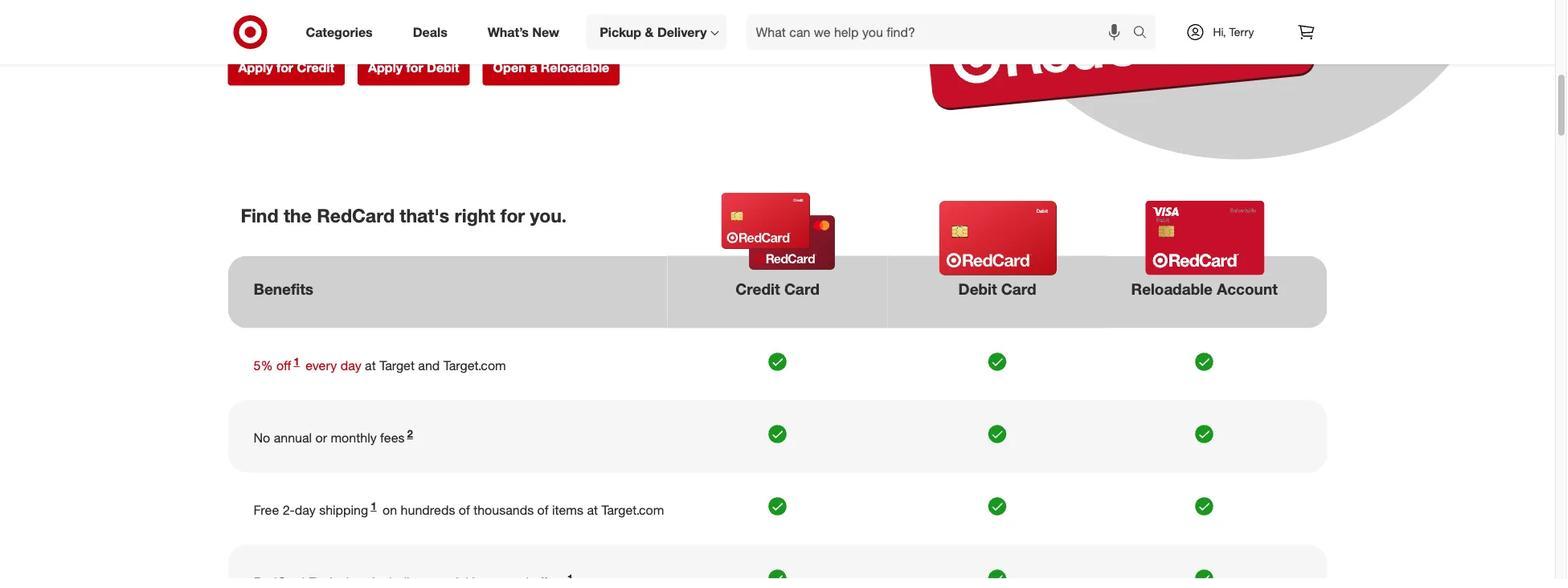 Task type: describe. For each thing, give the bounding box(es) containing it.
2-
[[283, 503, 295, 518]]

0 vertical spatial credit
[[297, 60, 334, 75]]

redcard credit image
[[704, 191, 853, 271]]

see
[[361, 16, 381, 30]]

what's
[[488, 24, 529, 40]]

2
[[407, 428, 413, 441]]

open a reloadable
[[493, 60, 609, 75]]

1 vertical spatial credit
[[736, 280, 780, 298]]

restrictions
[[270, 16, 326, 30]]

deals
[[413, 24, 447, 40]]

and
[[418, 358, 440, 374]]

shipping
[[319, 503, 368, 518]]

day inside the free 2-day shipping 1 on hundreds of thousands of items at target.com
[[295, 503, 316, 518]]

for inside 1 some restrictions apply. see below for redcard benefits & program rules
[[417, 16, 431, 30]]

what's new
[[488, 24, 560, 40]]

thousands
[[474, 503, 534, 518]]

apply for debit link
[[358, 50, 470, 85]]

that's
[[400, 204, 449, 227]]

right
[[455, 204, 495, 227]]

for down restrictions
[[276, 60, 293, 75]]

target.com inside '5% off 1 every day at target and target.com'
[[443, 358, 506, 374]]

redcard reloadable account image
[[1131, 201, 1280, 275]]

for left you.
[[501, 204, 525, 227]]

a
[[530, 60, 537, 75]]

categories
[[306, 24, 373, 40]]

search
[[1126, 26, 1164, 41]]

open
[[493, 60, 526, 75]]

redcard debit image
[[924, 198, 1073, 278]]

the
[[284, 204, 312, 227]]

1 some restrictions apply. see below for redcard benefits & program rules
[[230, 14, 606, 30]]

rules
[[581, 16, 606, 30]]

find
[[241, 204, 279, 227]]

free
[[254, 503, 279, 518]]

0 horizontal spatial reloadable
[[541, 60, 609, 75]]

1 inside the free 2-day shipping 1 on hundreds of thousands of items at target.com
[[371, 500, 377, 513]]

fees
[[380, 430, 405, 446]]

reloadable account
[[1131, 280, 1278, 298]]

redcards image
[[865, 0, 1327, 110]]

day inside '5% off 1 every day at target and target.com'
[[341, 358, 361, 374]]

1 horizontal spatial &
[[645, 24, 654, 40]]

benefits
[[482, 16, 522, 30]]

5%
[[254, 358, 273, 374]]

1 of from the left
[[459, 503, 470, 518]]

2 of from the left
[[537, 503, 548, 518]]



Task type: vqa. For each thing, say whether or not it's contained in the screenshot.
Helpful
no



Task type: locate. For each thing, give the bounding box(es) containing it.
1 horizontal spatial apply
[[368, 60, 403, 75]]

redcard inside 1 some restrictions apply. see below for redcard benefits & program rules
[[434, 16, 479, 30]]

what's new link
[[474, 14, 580, 50]]

0 horizontal spatial apply
[[238, 60, 273, 75]]

1 inside '5% off 1 every day at target and target.com'
[[294, 355, 300, 368]]

0 vertical spatial 1
[[230, 14, 235, 25]]

account
[[1217, 280, 1278, 298]]

categories link
[[292, 14, 393, 50]]

pickup & delivery link
[[586, 14, 727, 50]]

1 vertical spatial 1
[[294, 355, 300, 368]]

delivery
[[657, 24, 707, 40]]

card for credit card
[[784, 280, 820, 298]]

apply.
[[329, 16, 358, 30]]

0 vertical spatial 1 link
[[291, 355, 302, 374]]

of right hundreds
[[459, 503, 470, 518]]

0 horizontal spatial redcard
[[317, 204, 395, 227]]

redcard
[[434, 16, 479, 30], [317, 204, 395, 227]]

target.com right "items"
[[602, 503, 664, 518]]

0 vertical spatial target.com
[[443, 358, 506, 374]]

free 2-day shipping 1 on hundreds of thousands of items at target.com
[[254, 500, 664, 518]]

program
[[536, 16, 578, 30]]

2 link
[[405, 428, 415, 446]]

monthly
[[331, 430, 377, 446]]

5% off 1 every day at target and target.com
[[254, 355, 506, 374]]

1 horizontal spatial 1 link
[[368, 500, 379, 518]]

1 vertical spatial reloadable
[[1131, 280, 1213, 298]]

0 horizontal spatial card
[[784, 280, 820, 298]]

0 vertical spatial debit
[[427, 60, 459, 75]]

reloadable
[[541, 60, 609, 75], [1131, 280, 1213, 298]]

& right pickup
[[645, 24, 654, 40]]

day
[[341, 358, 361, 374], [295, 503, 316, 518]]

find the redcard that's right for you.
[[241, 204, 567, 227]]

1 vertical spatial redcard
[[317, 204, 395, 227]]

1 vertical spatial day
[[295, 503, 316, 518]]

day right every
[[341, 358, 361, 374]]

2 vertical spatial 1
[[371, 500, 377, 513]]

0 horizontal spatial day
[[295, 503, 316, 518]]

card for debit card
[[1001, 280, 1037, 298]]

for right the below in the left top of the page
[[417, 16, 431, 30]]

of left "items"
[[537, 503, 548, 518]]

open a reloadable link
[[483, 50, 620, 85]]

1 horizontal spatial debit
[[959, 280, 997, 298]]

What can we help you find? suggestions appear below search field
[[746, 14, 1137, 50]]

0 vertical spatial day
[[341, 358, 361, 374]]

card down 'redcard credit' image
[[784, 280, 820, 298]]

for
[[417, 16, 431, 30], [276, 60, 293, 75], [406, 60, 423, 75], [501, 204, 525, 227]]

reloadable right a
[[541, 60, 609, 75]]

0 horizontal spatial at
[[365, 358, 376, 374]]

1 link for 5% off
[[291, 355, 302, 374]]

1 vertical spatial 1 link
[[368, 500, 379, 518]]

& inside 1 some restrictions apply. see below for redcard benefits & program rules
[[525, 16, 533, 30]]

debit inside the apply for debit link
[[427, 60, 459, 75]]

0 vertical spatial redcard
[[434, 16, 479, 30]]

redcard left benefits
[[434, 16, 479, 30]]

0 vertical spatial reloadable
[[541, 60, 609, 75]]

apply down some
[[238, 60, 273, 75]]

on
[[383, 503, 397, 518]]

1 horizontal spatial target.com
[[602, 503, 664, 518]]

apply for credit
[[238, 60, 334, 75]]

1 right "off"
[[294, 355, 300, 368]]

0 horizontal spatial debit
[[427, 60, 459, 75]]

apply for apply for credit
[[238, 60, 273, 75]]

hi, terry
[[1213, 25, 1254, 39]]

credit
[[297, 60, 334, 75], [736, 280, 780, 298]]

annual
[[274, 430, 312, 446]]

below
[[384, 16, 414, 30]]

1 left some
[[230, 14, 235, 25]]

0 horizontal spatial target.com
[[443, 358, 506, 374]]

card
[[784, 280, 820, 298], [1001, 280, 1037, 298]]

apply down the below in the left top of the page
[[368, 60, 403, 75]]

no
[[254, 430, 270, 446]]

of
[[459, 503, 470, 518], [537, 503, 548, 518]]

at right "items"
[[587, 503, 598, 518]]

1 link left on
[[368, 500, 379, 518]]

1 horizontal spatial of
[[537, 503, 548, 518]]

1 link for free 2-day shipping
[[368, 500, 379, 518]]

some
[[237, 16, 267, 30]]

1 horizontal spatial redcard
[[434, 16, 479, 30]]

at
[[365, 358, 376, 374], [587, 503, 598, 518]]

search button
[[1126, 14, 1164, 53]]

debit card
[[959, 280, 1037, 298]]

items
[[552, 503, 583, 518]]

apply for debit
[[368, 60, 459, 75]]

0 horizontal spatial 1
[[230, 14, 235, 25]]

deals link
[[399, 14, 468, 50]]

1 inside 1 some restrictions apply. see below for redcard benefits & program rules
[[230, 14, 235, 25]]

1 apply from the left
[[238, 60, 273, 75]]

0 horizontal spatial &
[[525, 16, 533, 30]]

0 horizontal spatial credit
[[297, 60, 334, 75]]

target.com
[[443, 358, 506, 374], [602, 503, 664, 518]]

target.com inside the free 2-day shipping 1 on hundreds of thousands of items at target.com
[[602, 503, 664, 518]]

hi,
[[1213, 25, 1226, 39]]

2 apply from the left
[[368, 60, 403, 75]]

credit down 'redcard credit' image
[[736, 280, 780, 298]]

for down "deals"
[[406, 60, 423, 75]]

pickup
[[600, 24, 641, 40]]

2 card from the left
[[1001, 280, 1037, 298]]

hundreds
[[401, 503, 455, 518]]

1 left on
[[371, 500, 377, 513]]

at left "target"
[[365, 358, 376, 374]]

no annual or monthly fees 2
[[254, 428, 413, 446]]

day left shipping
[[295, 503, 316, 518]]

or
[[315, 430, 327, 446]]

1 horizontal spatial card
[[1001, 280, 1037, 298]]

1 horizontal spatial at
[[587, 503, 598, 518]]

debit down redcard debit image
[[959, 280, 997, 298]]

target.com right the and
[[443, 358, 506, 374]]

credit card
[[736, 280, 820, 298]]

1 vertical spatial debit
[[959, 280, 997, 298]]

1 horizontal spatial day
[[341, 358, 361, 374]]

1 link
[[291, 355, 302, 374], [368, 500, 379, 518]]

debit down deals link
[[427, 60, 459, 75]]

apply for apply for debit
[[368, 60, 403, 75]]

1 link left every
[[291, 355, 302, 374]]

redcard right 'the'
[[317, 204, 395, 227]]

you.
[[530, 204, 567, 227]]

credit down categories
[[297, 60, 334, 75]]

1 card from the left
[[784, 280, 820, 298]]

apply
[[238, 60, 273, 75], [368, 60, 403, 75]]

apply for credit link
[[228, 50, 345, 85]]

1 horizontal spatial credit
[[736, 280, 780, 298]]

debit
[[427, 60, 459, 75], [959, 280, 997, 298]]

card down redcard debit image
[[1001, 280, 1037, 298]]

every
[[306, 358, 337, 374]]

0 horizontal spatial of
[[459, 503, 470, 518]]

2 horizontal spatial 1
[[371, 500, 377, 513]]

new
[[532, 24, 560, 40]]

pickup & delivery
[[600, 24, 707, 40]]

& right benefits
[[525, 16, 533, 30]]

&
[[525, 16, 533, 30], [645, 24, 654, 40]]

target
[[380, 358, 415, 374]]

terry
[[1229, 25, 1254, 39]]

1 vertical spatial at
[[587, 503, 598, 518]]

at inside the free 2-day shipping 1 on hundreds of thousands of items at target.com
[[587, 503, 598, 518]]

at inside '5% off 1 every day at target and target.com'
[[365, 358, 376, 374]]

1
[[230, 14, 235, 25], [294, 355, 300, 368], [371, 500, 377, 513]]

1 vertical spatial target.com
[[602, 503, 664, 518]]

off
[[276, 358, 291, 374]]

0 vertical spatial at
[[365, 358, 376, 374]]

0 horizontal spatial 1 link
[[291, 355, 302, 374]]

1 horizontal spatial 1
[[294, 355, 300, 368]]

1 horizontal spatial reloadable
[[1131, 280, 1213, 298]]

benefits
[[254, 280, 314, 298]]

reloadable down redcard reloadable account image
[[1131, 280, 1213, 298]]



